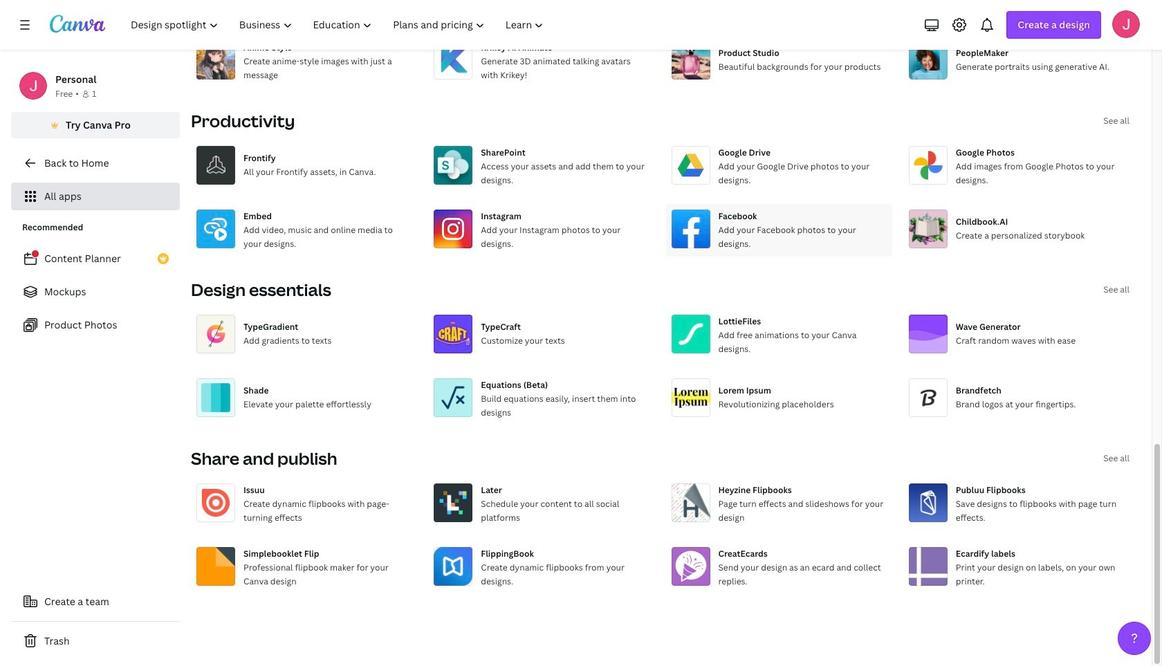Task type: locate. For each thing, give the bounding box(es) containing it.
list
[[11, 245, 180, 339]]

group
[[666, 204, 892, 257]]

top level navigation element
[[122, 11, 556, 39]]



Task type: vqa. For each thing, say whether or not it's contained in the screenshot.
group
yes



Task type: describe. For each thing, give the bounding box(es) containing it.
james peterson image
[[1112, 10, 1140, 38]]



